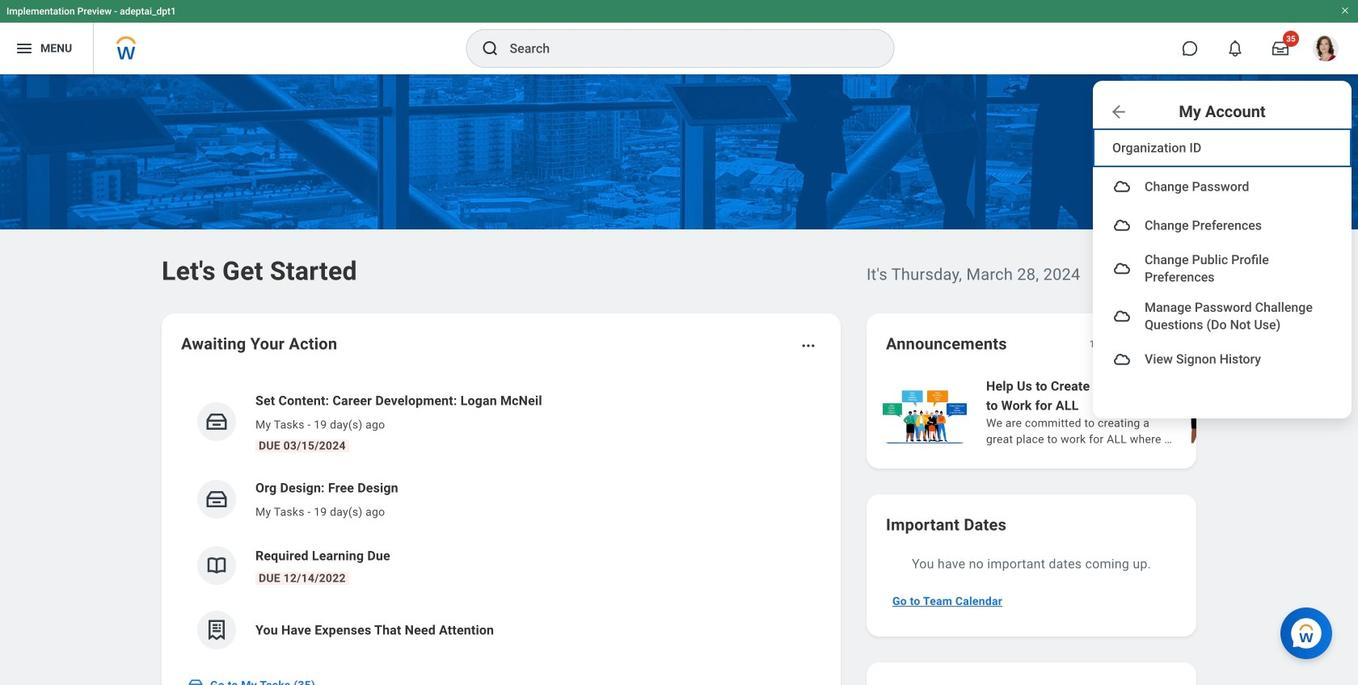Task type: describe. For each thing, give the bounding box(es) containing it.
avatar image for 2nd menu item from the bottom of the page
[[1113, 307, 1132, 326]]

logan mcneil image
[[1314, 36, 1339, 61]]

2 menu item from the top
[[1094, 206, 1352, 245]]

5 menu item from the top
[[1094, 340, 1352, 379]]

notifications large image
[[1228, 40, 1244, 57]]

1 horizontal spatial list
[[880, 375, 1359, 450]]

1 menu item from the top
[[1094, 167, 1352, 206]]

0 vertical spatial inbox image
[[205, 410, 229, 434]]

back image
[[1110, 102, 1129, 122]]

avatar image for 1st menu item from the bottom
[[1113, 350, 1132, 369]]

book open image
[[205, 554, 229, 578]]

0 horizontal spatial inbox image
[[188, 678, 204, 686]]

0 horizontal spatial list
[[181, 379, 822, 663]]

chevron right small image
[[1157, 336, 1173, 353]]

avatar image for 3rd menu item from the top
[[1113, 259, 1132, 279]]

4 menu item from the top
[[1094, 293, 1352, 340]]

Search Workday  search field
[[510, 31, 861, 66]]

3 menu item from the top
[[1094, 245, 1352, 293]]

chevron left small image
[[1128, 336, 1144, 353]]



Task type: locate. For each thing, give the bounding box(es) containing it.
related actions image
[[801, 338, 817, 354]]

5 avatar image from the top
[[1113, 350, 1132, 369]]

dashboard expenses image
[[205, 619, 229, 643]]

close environment banner image
[[1341, 6, 1351, 15]]

menu
[[1094, 124, 1352, 384]]

inbox large image
[[1273, 40, 1289, 57]]

2 avatar image from the top
[[1113, 216, 1132, 235]]

inbox image
[[205, 410, 229, 434], [188, 678, 204, 686]]

inbox image
[[205, 488, 229, 512]]

main content
[[0, 74, 1359, 686]]

1 avatar image from the top
[[1113, 177, 1132, 197]]

justify image
[[15, 39, 34, 58]]

avatar image for fifth menu item from the bottom of the page
[[1113, 177, 1132, 197]]

search image
[[481, 39, 500, 58]]

status
[[1090, 338, 1116, 351]]

avatar image
[[1113, 177, 1132, 197], [1113, 216, 1132, 235], [1113, 259, 1132, 279], [1113, 307, 1132, 326], [1113, 350, 1132, 369]]

list
[[880, 375, 1359, 450], [181, 379, 822, 663]]

3 avatar image from the top
[[1113, 259, 1132, 279]]

banner
[[0, 0, 1359, 419]]

menu item
[[1094, 167, 1352, 206], [1094, 206, 1352, 245], [1094, 245, 1352, 293], [1094, 293, 1352, 340], [1094, 340, 1352, 379]]

4 avatar image from the top
[[1113, 307, 1132, 326]]

1 horizontal spatial inbox image
[[205, 410, 229, 434]]

1 vertical spatial inbox image
[[188, 678, 204, 686]]

avatar image for fourth menu item from the bottom
[[1113, 216, 1132, 235]]



Task type: vqa. For each thing, say whether or not it's contained in the screenshot.
Edit button inside the row's Yes
no



